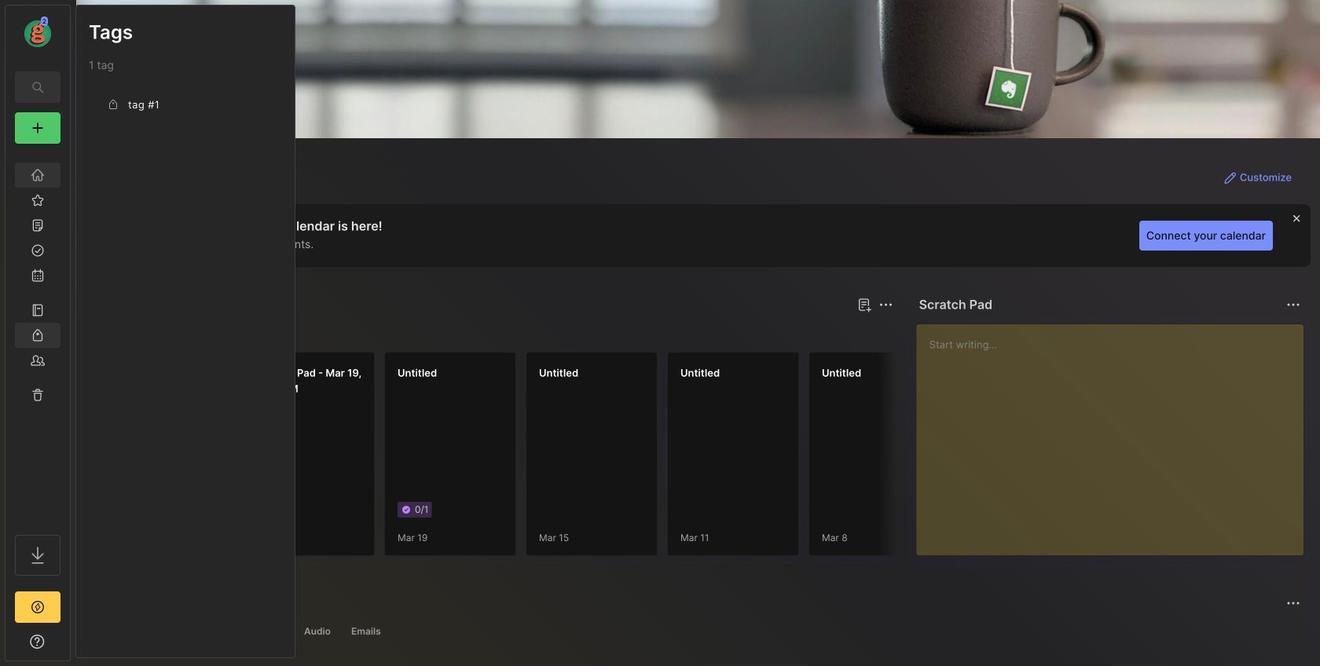 Task type: locate. For each thing, give the bounding box(es) containing it.
main element
[[0, 0, 75, 667]]

upgrade image
[[28, 598, 47, 617]]

tree
[[6, 153, 70, 521]]

Start writing… text field
[[930, 325, 1303, 543]]

tab
[[157, 324, 221, 343], [224, 623, 291, 641], [297, 623, 338, 641], [344, 623, 388, 641]]

row group
[[101, 352, 1321, 566]]

edit search image
[[28, 78, 47, 97]]

tab list
[[105, 623, 1299, 641]]



Task type: vqa. For each thing, say whether or not it's contained in the screenshot.
Notebooks
no



Task type: describe. For each thing, give the bounding box(es) containing it.
home image
[[30, 167, 46, 183]]

click to expand image
[[69, 638, 81, 656]]

tree inside main element
[[6, 153, 70, 521]]

Account field
[[6, 15, 70, 50]]

WHAT'S NEW field
[[6, 630, 70, 655]]



